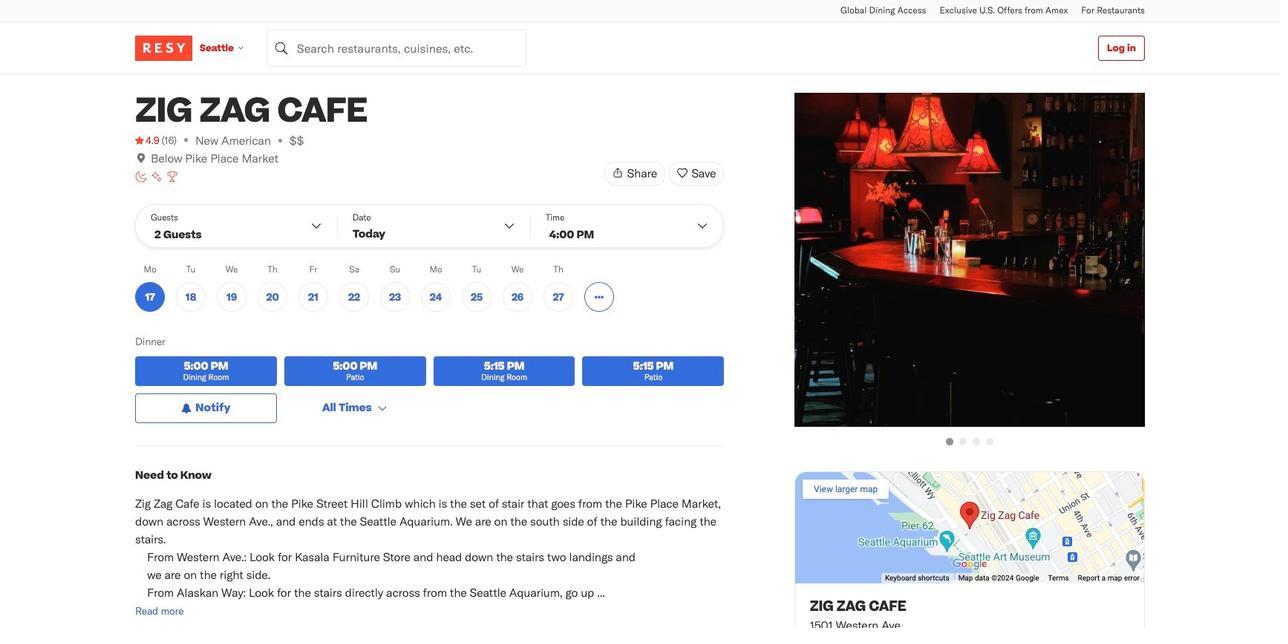 Task type: vqa. For each thing, say whether or not it's contained in the screenshot.
field
yes



Task type: locate. For each thing, give the bounding box(es) containing it.
None field
[[266, 29, 526, 66]]

4.9 out of 5 stars image
[[135, 133, 159, 148]]



Task type: describe. For each thing, give the bounding box(es) containing it.
Search restaurants, cuisines, etc. text field
[[266, 29, 526, 66]]



